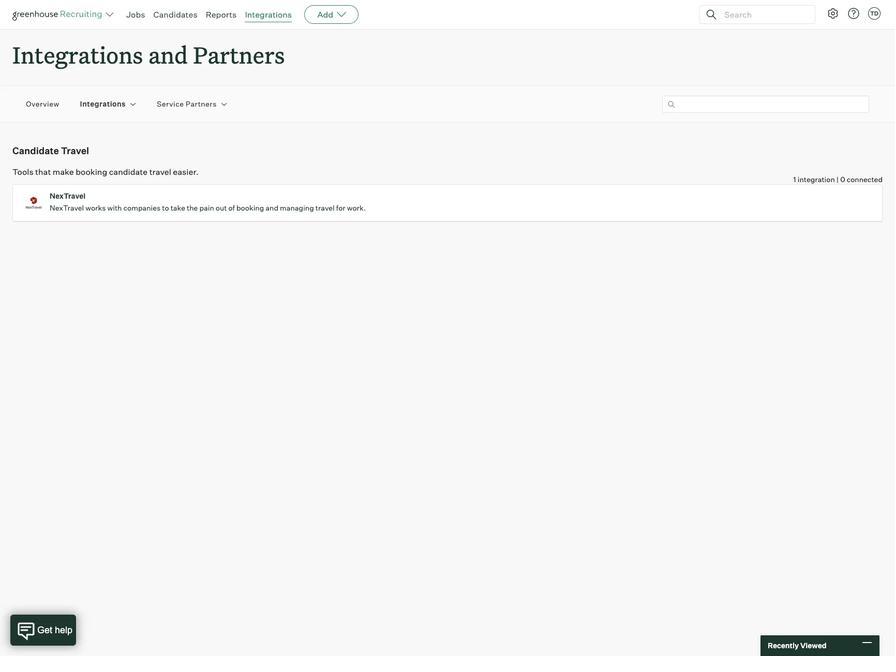 Task type: locate. For each thing, give the bounding box(es) containing it.
greenhouse recruiting image
[[12, 8, 106, 21]]

nextravel left works
[[50, 203, 84, 212]]

0 vertical spatial integrations
[[245, 9, 292, 20]]

booking
[[76, 167, 107, 177], [236, 203, 264, 212]]

td button
[[868, 7, 881, 20]]

0 horizontal spatial travel
[[149, 167, 171, 177]]

td button
[[866, 5, 883, 22]]

1 vertical spatial booking
[[236, 203, 264, 212]]

integration
[[798, 175, 835, 184]]

booking right of
[[236, 203, 264, 212]]

0 horizontal spatial integrations link
[[80, 99, 126, 109]]

1 vertical spatial and
[[266, 203, 278, 212]]

travel left easier.
[[149, 167, 171, 177]]

candidates link
[[153, 9, 197, 20]]

1 horizontal spatial and
[[266, 203, 278, 212]]

1 horizontal spatial integrations link
[[245, 9, 292, 20]]

0 horizontal spatial and
[[148, 39, 188, 70]]

1 horizontal spatial travel
[[316, 203, 335, 212]]

candidate travel
[[12, 145, 89, 156]]

1 integration | 0 connected
[[794, 175, 883, 184]]

integrations
[[245, 9, 292, 20], [12, 39, 143, 70], [80, 100, 126, 108]]

jobs
[[126, 9, 145, 20]]

tools that make booking candidate travel easier.
[[12, 167, 199, 177]]

1 vertical spatial partners
[[186, 100, 217, 108]]

nextravel down make
[[50, 192, 86, 200]]

travel
[[149, 167, 171, 177], [316, 203, 335, 212]]

and left managing
[[266, 203, 278, 212]]

travel left for
[[316, 203, 335, 212]]

1 vertical spatial nextravel
[[50, 203, 84, 212]]

travel
[[61, 145, 89, 156]]

connected
[[847, 175, 883, 184]]

0 vertical spatial nextravel
[[50, 192, 86, 200]]

2 nextravel from the top
[[50, 203, 84, 212]]

0 vertical spatial and
[[148, 39, 188, 70]]

for
[[336, 203, 345, 212]]

partners right service at the left of the page
[[186, 100, 217, 108]]

and
[[148, 39, 188, 70], [266, 203, 278, 212]]

1 vertical spatial integrations link
[[80, 99, 126, 109]]

None text field
[[662, 96, 869, 113]]

travel inside nextravel nextravel works with companies to take the pain out of booking and managing travel for work.
[[316, 203, 335, 212]]

1 nextravel from the top
[[50, 192, 86, 200]]

0 vertical spatial booking
[[76, 167, 107, 177]]

to
[[162, 203, 169, 212]]

candidate
[[12, 145, 59, 156]]

partners down reports link
[[193, 39, 285, 70]]

works
[[86, 203, 106, 212]]

take
[[171, 203, 185, 212]]

1 horizontal spatial booking
[[236, 203, 264, 212]]

0
[[840, 175, 845, 184]]

that
[[35, 167, 51, 177]]

booking down travel in the top left of the page
[[76, 167, 107, 177]]

1 vertical spatial travel
[[316, 203, 335, 212]]

td
[[870, 10, 879, 17]]

0 vertical spatial partners
[[193, 39, 285, 70]]

recently viewed
[[768, 641, 827, 650]]

recently
[[768, 641, 799, 650]]

integrations link
[[245, 9, 292, 20], [80, 99, 126, 109]]

nextravel nextravel works with companies to take the pain out of booking and managing travel for work.
[[50, 192, 366, 212]]

work.
[[347, 203, 366, 212]]

nextravel
[[50, 192, 86, 200], [50, 203, 84, 212]]

partners
[[193, 39, 285, 70], [186, 100, 217, 108]]

and down candidates
[[148, 39, 188, 70]]

service partners link
[[157, 99, 217, 109]]

tools
[[12, 167, 33, 177]]

add button
[[304, 5, 359, 24]]



Task type: vqa. For each thing, say whether or not it's contained in the screenshot.
Candidates
yes



Task type: describe. For each thing, give the bounding box(es) containing it.
overview link
[[26, 99, 59, 109]]

1 vertical spatial integrations
[[12, 39, 143, 70]]

1
[[794, 175, 796, 184]]

out
[[216, 203, 227, 212]]

service partners
[[157, 100, 217, 108]]

0 horizontal spatial booking
[[76, 167, 107, 177]]

0 vertical spatial integrations link
[[245, 9, 292, 20]]

Search text field
[[722, 7, 806, 22]]

jobs link
[[126, 9, 145, 20]]

candidates
[[153, 9, 197, 20]]

|
[[837, 175, 839, 184]]

2 vertical spatial integrations
[[80, 100, 126, 108]]

add
[[317, 9, 333, 20]]

companies
[[123, 203, 161, 212]]

booking inside nextravel nextravel works with companies to take the pain out of booking and managing travel for work.
[[236, 203, 264, 212]]

0 vertical spatial travel
[[149, 167, 171, 177]]

reports link
[[206, 9, 237, 20]]

the
[[187, 203, 198, 212]]

easier.
[[173, 167, 199, 177]]

overview
[[26, 100, 59, 108]]

candidate
[[109, 167, 148, 177]]

configure image
[[827, 7, 839, 20]]

reports
[[206, 9, 237, 20]]

service
[[157, 100, 184, 108]]

make
[[53, 167, 74, 177]]

viewed
[[800, 641, 827, 650]]

and inside nextravel nextravel works with companies to take the pain out of booking and managing travel for work.
[[266, 203, 278, 212]]

of
[[228, 203, 235, 212]]

managing
[[280, 203, 314, 212]]

integrations and partners
[[12, 39, 285, 70]]

pain
[[199, 203, 214, 212]]

with
[[107, 203, 122, 212]]



